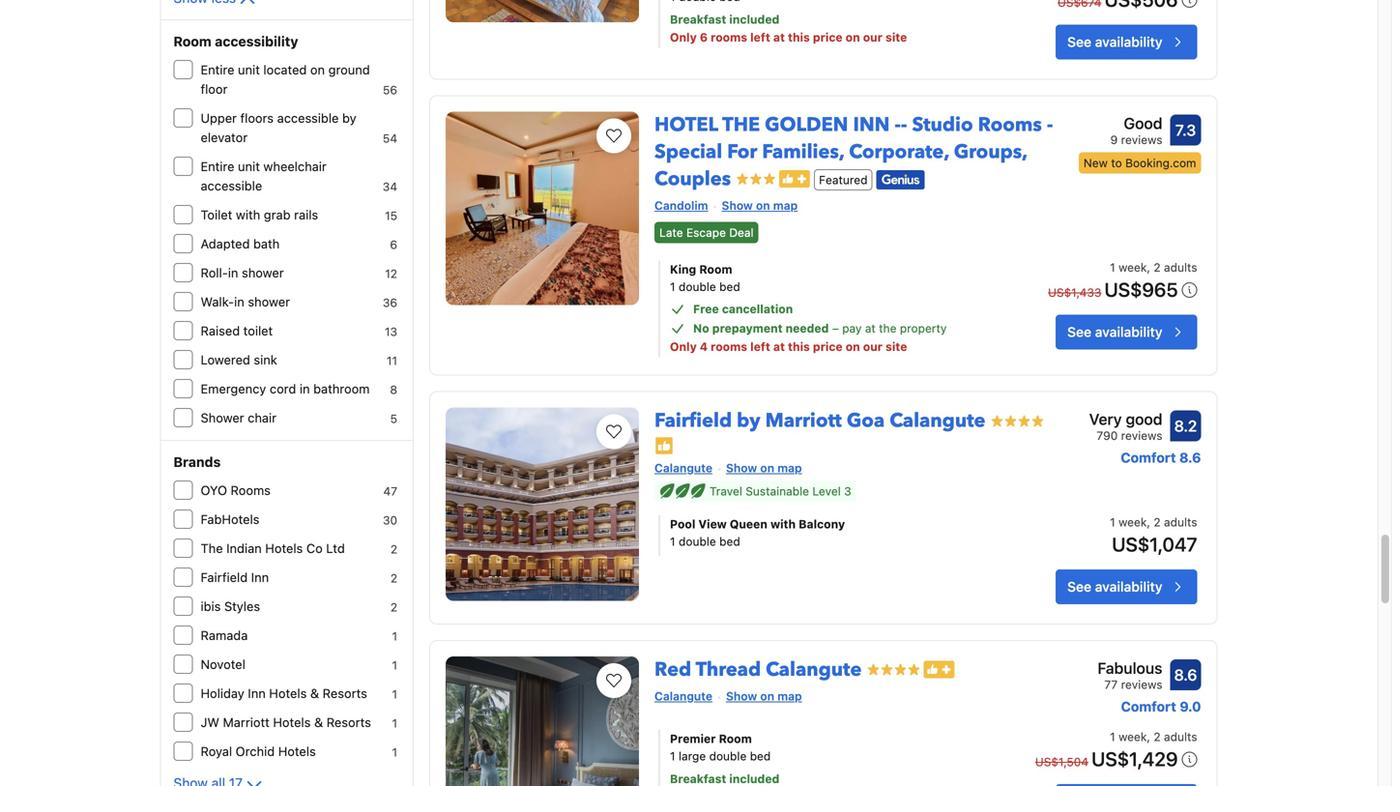 Task type: locate. For each thing, give the bounding box(es) containing it.
resorts for holiday inn hotels & resorts
[[323, 686, 367, 701]]

12
[[385, 267, 397, 280]]

1 included from the top
[[729, 12, 780, 26]]

booking.com
[[1126, 156, 1197, 170]]

shower up toilet
[[248, 294, 290, 309]]

2 vertical spatial room
[[719, 732, 752, 745]]

room inside the premier room 1 large double bed breakfast included
[[719, 732, 752, 745]]

fairfield
[[655, 408, 732, 434], [201, 570, 248, 584]]

show
[[722, 199, 753, 212], [726, 461, 757, 475], [726, 689, 757, 703]]

hotels for marriott
[[273, 715, 311, 730]]

1 vertical spatial by
[[737, 408, 761, 434]]

us$1,047
[[1112, 533, 1197, 555]]

2 vertical spatial week
[[1119, 730, 1147, 744]]

see availability link for breakfast included
[[1056, 25, 1197, 59]]

2 vertical spatial ,
[[1147, 730, 1151, 744]]

,
[[1147, 261, 1151, 274], [1147, 515, 1151, 529], [1147, 730, 1151, 744]]

0 vertical spatial left
[[750, 30, 770, 44]]

upper
[[201, 111, 237, 125]]

emergency cord in bathroom
[[201, 381, 370, 396]]

availability down us$965 in the top of the page
[[1095, 324, 1163, 340]]

3 , from the top
[[1147, 730, 1151, 744]]

unit down 'accessibility'
[[238, 62, 260, 77]]

2 unit from the top
[[238, 159, 260, 174]]

for
[[727, 139, 757, 165]]

2 this from the top
[[788, 340, 810, 354]]

15
[[385, 209, 397, 222]]

prepayment
[[712, 322, 783, 335]]

0 vertical spatial this
[[788, 30, 810, 44]]

3 - from the left
[[1047, 112, 1053, 138]]

0 vertical spatial only
[[670, 30, 697, 44]]

hotels down holiday inn hotels & resorts
[[273, 715, 311, 730]]

0 vertical spatial reviews
[[1121, 133, 1163, 146]]

resorts up jw marriott hotels & resorts
[[323, 686, 367, 701]]

rooms up groups,
[[978, 112, 1042, 138]]

show for the
[[722, 199, 753, 212]]

1 vertical spatial double
[[679, 535, 716, 548]]

2 comfort from the top
[[1121, 699, 1177, 715]]

calangute down red
[[655, 689, 713, 703]]

0 vertical spatial inn
[[251, 570, 269, 584]]

1 see from the top
[[1068, 34, 1092, 50]]

0 vertical spatial show
[[722, 199, 753, 212]]

2 reviews from the top
[[1121, 429, 1163, 443]]

1 vertical spatial our
[[863, 340, 883, 354]]

this inside breakfast included only 6 rooms left at this price on our site
[[788, 30, 810, 44]]

inn for fairfield
[[251, 570, 269, 584]]

entire for entire unit wheelchair accessible
[[201, 159, 234, 174]]

escape
[[686, 226, 726, 239]]

1 breakfast from the top
[[670, 12, 726, 26]]

fairfield inside 'link'
[[655, 408, 732, 434]]

hotels for orchid
[[278, 744, 316, 759]]

on down pay
[[846, 340, 860, 354]]

accessible up toilet
[[201, 178, 262, 193]]

with down travel sustainable level 3 at bottom
[[771, 517, 796, 531]]

room accessibility
[[174, 33, 298, 49]]

on inside breakfast included only 6 rooms left at this price on our site
[[846, 30, 860, 44]]

0 vertical spatial see
[[1068, 34, 1092, 50]]

0 vertical spatial at
[[773, 30, 785, 44]]

0 vertical spatial &
[[310, 686, 319, 701]]

0 horizontal spatial this property is part of our preferred plus programme. it is committed to providing outstanding service and excellent value. it will pay us a higher commission if you make a booking. image
[[779, 170, 810, 188]]

1 horizontal spatial accessible
[[277, 111, 339, 125]]

fairfield by marriott goa calangute
[[655, 408, 986, 434]]

entire unit wheelchair accessible
[[201, 159, 327, 193]]

adults up us$1,047
[[1164, 515, 1197, 529]]

0 horizontal spatial accessible
[[201, 178, 262, 193]]

1 comfort from the top
[[1121, 450, 1176, 466]]

resorts
[[323, 686, 367, 701], [327, 715, 371, 730]]

accessible inside the entire unit wheelchair accessible
[[201, 178, 262, 193]]

, inside 1 week , 2 adults us$1,047
[[1147, 515, 1151, 529]]

6 up hotel
[[700, 30, 708, 44]]

roll-in shower
[[201, 265, 284, 280]]

level
[[813, 484, 841, 498]]

comfort down good
[[1121, 450, 1176, 466]]

shower
[[242, 265, 284, 280], [248, 294, 290, 309]]

1 , from the top
[[1147, 261, 1151, 274]]

fairfield for fairfield inn
[[201, 570, 248, 584]]

fairfield up ibis styles
[[201, 570, 248, 584]]

0 horizontal spatial fairfield
[[201, 570, 248, 584]]

shower down bath
[[242, 265, 284, 280]]

2 , from the top
[[1147, 515, 1151, 529]]

1 vertical spatial shower
[[248, 294, 290, 309]]

3 see availability link from the top
[[1056, 569, 1197, 604]]

0 vertical spatial shower
[[242, 265, 284, 280]]

floors
[[240, 111, 274, 125]]

see for 1 double bed
[[1068, 579, 1092, 595]]

see availability down us$965 in the top of the page
[[1068, 324, 1163, 340]]

map up travel sustainable level 3 at bottom
[[778, 461, 802, 475]]

3 see from the top
[[1068, 579, 1092, 595]]

1 vertical spatial map
[[778, 461, 802, 475]]

only up hotel
[[670, 30, 697, 44]]

on inside entire unit located on ground floor
[[310, 62, 325, 77]]

1 vertical spatial 1 week , 2 adults
[[1110, 730, 1197, 744]]

rooms right 4
[[711, 340, 747, 354]]

1 vertical spatial week
[[1119, 515, 1147, 529]]

2 availability from the top
[[1095, 324, 1163, 340]]

comfort down fabulous 77 reviews
[[1121, 699, 1177, 715]]

the
[[201, 541, 223, 555]]

1 vertical spatial accessible
[[201, 178, 262, 193]]

show on map up sustainable
[[726, 461, 802, 475]]

fabulous element
[[1098, 657, 1163, 680]]

- left 9
[[1047, 112, 1053, 138]]

2 vertical spatial bed
[[750, 749, 771, 763]]

1 vertical spatial price
[[813, 340, 843, 354]]

inn down the indian hotels co ltd
[[251, 570, 269, 584]]

3 availability from the top
[[1095, 579, 1163, 595]]

map down families,
[[773, 199, 798, 212]]

scored 8.2 element
[[1170, 411, 1201, 442]]

by inside upper floors accessible by elevator
[[342, 111, 356, 125]]

3 adults from the top
[[1164, 730, 1197, 744]]

2 vertical spatial see availability link
[[1056, 569, 1197, 604]]

1 our from the top
[[863, 30, 883, 44]]

rooms inside breakfast included only 6 rooms left at this price on our site
[[711, 30, 747, 44]]

-
[[895, 112, 901, 138], [901, 112, 907, 138], [1047, 112, 1053, 138]]

this property is part of our preferred plus programme. it is committed to providing outstanding service and excellent value. it will pay us a higher commission if you make a booking. image
[[779, 170, 810, 188], [924, 661, 955, 678]]

on up inn
[[846, 30, 860, 44]]

fairfield down 4
[[655, 408, 732, 434]]

1 see availability from the top
[[1068, 34, 1163, 50]]

0 vertical spatial our
[[863, 30, 883, 44]]

1 see availability link from the top
[[1056, 25, 1197, 59]]

only left 4
[[670, 340, 697, 354]]

reviews inside fabulous 77 reviews
[[1121, 678, 1163, 691]]

in for roll-
[[228, 265, 238, 280]]

6 up 12
[[390, 238, 397, 251]]

1 vertical spatial site
[[886, 340, 907, 354]]

see availability link
[[1056, 25, 1197, 59], [1056, 315, 1197, 350], [1056, 569, 1197, 604]]

jw marriott hotels & resorts
[[201, 715, 371, 730]]

2 vertical spatial show
[[726, 689, 757, 703]]

13
[[385, 325, 397, 338]]

1 vertical spatial bed
[[719, 535, 740, 548]]

entire inside entire unit located on ground floor
[[201, 62, 234, 77]]

entire down elevator at the top of the page
[[201, 159, 234, 174]]

in
[[228, 265, 238, 280], [234, 294, 244, 309], [300, 381, 310, 396]]

2 adults from the top
[[1164, 515, 1197, 529]]

new
[[1084, 156, 1108, 170]]

1 vertical spatial availability
[[1095, 324, 1163, 340]]

0 vertical spatial breakfast
[[670, 12, 726, 26]]

rooms up the fabhotels
[[231, 483, 271, 497]]

shower for roll-in shower
[[242, 265, 284, 280]]

1 vertical spatial see availability
[[1068, 324, 1163, 340]]

0 vertical spatial unit
[[238, 62, 260, 77]]

2 vertical spatial adults
[[1164, 730, 1197, 744]]

1 vertical spatial in
[[234, 294, 244, 309]]

2 vertical spatial reviews
[[1121, 678, 1163, 691]]

calangute right goa
[[890, 408, 986, 434]]

room for premier
[[719, 732, 752, 745]]

the indian hotels co ltd
[[201, 541, 345, 555]]

1 week , 2 adults up us$1,429
[[1110, 730, 1197, 744]]

1 price from the top
[[813, 30, 843, 44]]

1 vertical spatial with
[[771, 517, 796, 531]]

, up us$965 in the top of the page
[[1147, 261, 1151, 274]]

1 only from the top
[[670, 30, 697, 44]]

very
[[1089, 410, 1122, 429]]

1 availability from the top
[[1095, 34, 1163, 50]]

late
[[659, 226, 683, 239]]

adults for us$1,429
[[1164, 730, 1197, 744]]

8.6 up 9.0
[[1174, 666, 1197, 684]]

bed right the large
[[750, 749, 771, 763]]

reviews inside good 9 reviews
[[1121, 133, 1163, 146]]

availability up good element
[[1095, 34, 1163, 50]]

3 week from the top
[[1119, 730, 1147, 744]]

2 entire from the top
[[201, 159, 234, 174]]

map for marriott
[[778, 461, 802, 475]]

0 vertical spatial marriott
[[765, 408, 842, 434]]

1 vertical spatial included
[[729, 772, 780, 786]]

walk-
[[201, 294, 234, 309]]

2 see from the top
[[1068, 324, 1092, 340]]

only 4 rooms left at this price on our site
[[670, 340, 907, 354]]

at down 'prepayment'
[[773, 340, 785, 354]]

hotels up jw marriott hotels & resorts
[[269, 686, 307, 701]]

week up us$965 in the top of the page
[[1119, 261, 1147, 274]]

3 see availability from the top
[[1068, 579, 1163, 595]]

2 week from the top
[[1119, 515, 1147, 529]]

bed inside the premier room 1 large double bed breakfast included
[[750, 749, 771, 763]]

our
[[863, 30, 883, 44], [863, 340, 883, 354]]

king room
[[670, 263, 732, 276]]

availability down us$1,047
[[1095, 579, 1163, 595]]

1 vertical spatial adults
[[1164, 515, 1197, 529]]

week up us$1,047
[[1119, 515, 1147, 529]]

0 vertical spatial this property is part of our preferred plus programme. it is committed to providing outstanding service and excellent value. it will pay us a higher commission if you make a booking. image
[[779, 170, 810, 188]]

1 vertical spatial 6
[[390, 238, 397, 251]]

site down the
[[886, 340, 907, 354]]

show down thread
[[726, 689, 757, 703]]

&
[[310, 686, 319, 701], [314, 715, 323, 730]]

0 vertical spatial ,
[[1147, 261, 1151, 274]]

on down for
[[756, 199, 770, 212]]

2 rooms from the top
[[711, 340, 747, 354]]

families,
[[762, 139, 844, 165]]

see availability up good element
[[1068, 34, 1163, 50]]

scored 8.6 element
[[1170, 659, 1201, 690]]

1 entire from the top
[[201, 62, 234, 77]]

1 vertical spatial reviews
[[1121, 429, 1163, 443]]

1 horizontal spatial marriott
[[765, 408, 842, 434]]

in down 'adapted bath' at the left top of the page
[[228, 265, 238, 280]]

0 vertical spatial in
[[228, 265, 238, 280]]

accessible down entire unit located on ground floor
[[277, 111, 339, 125]]

entire inside the entire unit wheelchair accessible
[[201, 159, 234, 174]]

1 vertical spatial marriott
[[223, 715, 270, 730]]

on down red thread calangute
[[760, 689, 775, 703]]

show on map up deal
[[722, 199, 798, 212]]

1 vertical spatial see
[[1068, 324, 1092, 340]]

1 vertical spatial &
[[314, 715, 323, 730]]

0 vertical spatial week
[[1119, 261, 1147, 274]]

our down the
[[863, 340, 883, 354]]

0 vertical spatial price
[[813, 30, 843, 44]]

0 vertical spatial accessible
[[277, 111, 339, 125]]

1 left from the top
[[750, 30, 770, 44]]

calangute up premier room link
[[766, 657, 862, 683]]

9
[[1111, 133, 1118, 146]]

1 vertical spatial 8.6
[[1174, 666, 1197, 684]]

at left the
[[865, 322, 876, 335]]

1 horizontal spatial fairfield
[[655, 408, 732, 434]]

double inside pool view queen with balcony 1 double bed
[[679, 535, 716, 548]]

show on map down red thread calangute
[[726, 689, 802, 703]]

bed down view
[[719, 535, 740, 548]]

1 vertical spatial this property is part of our preferred plus programme. it is committed to providing outstanding service and excellent value. it will pay us a higher commission if you make a booking. image
[[924, 661, 955, 678]]

price down the –
[[813, 340, 843, 354]]

1 adults from the top
[[1164, 261, 1197, 274]]

left up the
[[750, 30, 770, 44]]

with left the grab
[[236, 207, 260, 222]]

1 unit from the top
[[238, 62, 260, 77]]

entire for entire unit located on ground floor
[[201, 62, 234, 77]]

show up travel
[[726, 461, 757, 475]]

1 vertical spatial ,
[[1147, 515, 1151, 529]]

2 - from the left
[[901, 112, 907, 138]]

resorts for jw marriott hotels & resorts
[[327, 715, 371, 730]]

room up floor
[[174, 33, 212, 49]]

red thread calangute link
[[655, 649, 862, 683]]

double down pool
[[679, 535, 716, 548]]

0 vertical spatial show on map
[[722, 199, 798, 212]]

36
[[383, 296, 397, 309]]

2 vertical spatial availability
[[1095, 579, 1163, 595]]

1 vertical spatial show on map
[[726, 461, 802, 475]]

77
[[1105, 678, 1118, 691]]

1 vertical spatial breakfast
[[670, 772, 726, 786]]

hotel the golden inn -- studio rooms - special for families, corporate, groups, couples link
[[655, 104, 1053, 192]]

left down 'prepayment'
[[750, 340, 770, 354]]

- right inn
[[895, 112, 901, 138]]

hotels left co
[[265, 541, 303, 555]]

no prepayment needed – pay at the property
[[693, 322, 947, 335]]

site inside breakfast included only 6 rooms left at this price on our site
[[886, 30, 907, 44]]

inn
[[251, 570, 269, 584], [248, 686, 266, 701]]

0 vertical spatial 1 week , 2 adults
[[1110, 261, 1197, 274]]

& down holiday inn hotels & resorts
[[314, 715, 323, 730]]

left
[[750, 30, 770, 44], [750, 340, 770, 354]]

1 vertical spatial inn
[[248, 686, 266, 701]]

6 inside breakfast included only 6 rooms left at this price on our site
[[700, 30, 708, 44]]

0 vertical spatial 6
[[700, 30, 708, 44]]

see availability link down us$965 in the top of the page
[[1056, 315, 1197, 350]]

1 inside pool view queen with balcony 1 double bed
[[670, 535, 675, 548]]

0 vertical spatial fairfield
[[655, 408, 732, 434]]

roll-
[[201, 265, 228, 280]]

our inside breakfast included only 6 rooms left at this price on our site
[[863, 30, 883, 44]]

comfort for fairfield by marriott goa calangute
[[1121, 450, 1176, 466]]

rooms up the
[[711, 30, 747, 44]]

1 vertical spatial see availability link
[[1056, 315, 1197, 350]]

by up travel
[[737, 408, 761, 434]]

see availability
[[1068, 34, 1163, 50], [1068, 324, 1163, 340], [1068, 579, 1163, 595]]

0 vertical spatial by
[[342, 111, 356, 125]]

availability for 1 double bed
[[1095, 579, 1163, 595]]

0 vertical spatial comfort
[[1121, 450, 1176, 466]]

1 vertical spatial rooms
[[231, 483, 271, 497]]

our up inn
[[863, 30, 883, 44]]

0 vertical spatial rooms
[[711, 30, 747, 44]]

in right "cord" on the left of the page
[[300, 381, 310, 396]]

2 1 week , 2 adults from the top
[[1110, 730, 1197, 744]]

1 rooms from the top
[[711, 30, 747, 44]]

by inside 'link'
[[737, 408, 761, 434]]

room for king
[[699, 263, 732, 276]]

1 this from the top
[[788, 30, 810, 44]]

included
[[729, 12, 780, 26], [729, 772, 780, 786]]

reviews inside very good 790 reviews
[[1121, 429, 1163, 443]]

breakfast included only 6 rooms left at this price on our site
[[670, 12, 907, 44]]

in for walk-
[[234, 294, 244, 309]]

balcony
[[799, 517, 845, 531]]

resorts down holiday inn hotels & resorts
[[327, 715, 371, 730]]

1 reviews from the top
[[1121, 133, 1163, 146]]

1 1 week , 2 adults from the top
[[1110, 261, 1197, 274]]

comfort for red thread calangute
[[1121, 699, 1177, 715]]

8.6 down scored 8.2 element
[[1180, 450, 1201, 466]]

map down red thread calangute
[[778, 689, 802, 703]]

accessible inside upper floors accessible by elevator
[[277, 111, 339, 125]]

3 reviews from the top
[[1121, 678, 1163, 691]]

room right premier
[[719, 732, 752, 745]]

1 vertical spatial resorts
[[327, 715, 371, 730]]

1 vertical spatial only
[[670, 340, 697, 354]]

hotels down jw marriott hotels & resorts
[[278, 744, 316, 759]]

this down needed
[[788, 340, 810, 354]]

only
[[670, 30, 697, 44], [670, 340, 697, 354]]

0 vertical spatial entire
[[201, 62, 234, 77]]

marriott left goa
[[765, 408, 842, 434]]

see availability link up good element
[[1056, 25, 1197, 59]]

1 vertical spatial fairfield
[[201, 570, 248, 584]]

king room link
[[670, 261, 997, 278]]

0 vertical spatial adults
[[1164, 261, 1197, 274]]

adults up us$965 in the top of the page
[[1164, 261, 1197, 274]]

2 vertical spatial double
[[709, 749, 747, 763]]

unit inside entire unit located on ground floor
[[238, 62, 260, 77]]

see availability link down us$1,047
[[1056, 569, 1197, 604]]

shower for walk-in shower
[[248, 294, 290, 309]]

- up corporate,
[[901, 112, 907, 138]]

genius discounts available at this property. image
[[876, 170, 925, 190], [876, 170, 925, 190]]

2 vertical spatial in
[[300, 381, 310, 396]]

2 site from the top
[[886, 340, 907, 354]]

, up us$1,429
[[1147, 730, 1151, 744]]

unit down elevator at the top of the page
[[238, 159, 260, 174]]

hotels
[[265, 541, 303, 555], [269, 686, 307, 701], [273, 715, 311, 730], [278, 744, 316, 759]]

inn right holiday
[[248, 686, 266, 701]]

price up golden
[[813, 30, 843, 44]]

1 vertical spatial left
[[750, 340, 770, 354]]

double right the large
[[709, 749, 747, 763]]

breakfast
[[670, 12, 726, 26], [670, 772, 726, 786]]

brands
[[174, 454, 221, 470]]

2 breakfast from the top
[[670, 772, 726, 786]]

marriott up orchid
[[223, 715, 270, 730]]

0 vertical spatial see availability link
[[1056, 25, 1197, 59]]

2 inside 1 week , 2 adults us$1,047
[[1154, 515, 1161, 529]]

0 vertical spatial site
[[886, 30, 907, 44]]

oyo rooms
[[201, 483, 271, 497]]

, up us$1,047
[[1147, 515, 1151, 529]]

floor
[[201, 82, 228, 96]]

1 vertical spatial entire
[[201, 159, 234, 174]]

in up the raised toilet
[[234, 294, 244, 309]]

1 week from the top
[[1119, 261, 1147, 274]]

see availability down us$1,047
[[1068, 579, 1163, 595]]

at up golden
[[773, 30, 785, 44]]

walk-in shower
[[201, 294, 290, 309]]

red thread calangute
[[655, 657, 862, 683]]

0 vertical spatial with
[[236, 207, 260, 222]]

this property is part of our preferred partner programme. it is committed to providing commendable service and good value. it will pay us a higher commission if you make a booking. image
[[655, 436, 674, 455], [655, 436, 674, 455]]

2 vertical spatial see
[[1068, 579, 1092, 595]]

hotel
[[655, 112, 718, 138]]

double down king room at the top of the page
[[679, 280, 716, 294]]

1 horizontal spatial with
[[771, 517, 796, 531]]

unit inside the entire unit wheelchair accessible
[[238, 159, 260, 174]]

site up inn
[[886, 30, 907, 44]]

see
[[1068, 34, 1092, 50], [1068, 324, 1092, 340], [1068, 579, 1092, 595]]

1 horizontal spatial 6
[[700, 30, 708, 44]]

room inside "king room" link
[[699, 263, 732, 276]]

entire up floor
[[201, 62, 234, 77]]

1 week , 2 adults
[[1110, 261, 1197, 274], [1110, 730, 1197, 744]]

1 site from the top
[[886, 30, 907, 44]]

& up jw marriott hotels & resorts
[[310, 686, 319, 701]]

1 - from the left
[[895, 112, 901, 138]]

2 vertical spatial map
[[778, 689, 802, 703]]

double inside the premier room 1 large double bed breakfast included
[[709, 749, 747, 763]]

2 vertical spatial at
[[773, 340, 785, 354]]

this property is part of our preferred plus programme. it is committed to providing outstanding service and excellent value. it will pay us a higher commission if you make a booking. image
[[779, 170, 810, 188], [924, 661, 955, 678]]

bed up 'free cancellation'
[[719, 280, 740, 294]]

1 week , 2 adults up us$965 in the top of the page
[[1110, 261, 1197, 274]]

0 vertical spatial map
[[773, 199, 798, 212]]

by down ground
[[342, 111, 356, 125]]

located
[[263, 62, 307, 77]]

2 included from the top
[[729, 772, 780, 786]]

availability for breakfast included
[[1095, 34, 1163, 50]]

this up golden
[[788, 30, 810, 44]]

ltd
[[326, 541, 345, 555]]

8.2
[[1174, 417, 1197, 435]]

rails
[[294, 207, 318, 222]]

0 vertical spatial rooms
[[978, 112, 1042, 138]]

hotels for inn
[[269, 686, 307, 701]]

price
[[813, 30, 843, 44], [813, 340, 843, 354]]



Task type: vqa. For each thing, say whether or not it's contained in the screenshot.


Task type: describe. For each thing, give the bounding box(es) containing it.
large
[[679, 749, 706, 763]]

calangute inside 'link'
[[890, 408, 986, 434]]

breakfast inside the premier room 1 large double bed breakfast included
[[670, 772, 726, 786]]

premier room 1 large double bed breakfast included
[[670, 732, 780, 786]]

0 vertical spatial bed
[[719, 280, 740, 294]]

0 horizontal spatial this property is part of our preferred plus programme. it is committed to providing outstanding service and excellent value. it will pay us a higher commission if you make a booking. image
[[779, 170, 810, 188]]

adults for us$965
[[1164, 261, 1197, 274]]

0 vertical spatial room
[[174, 33, 212, 49]]

0 horizontal spatial 6
[[390, 238, 397, 251]]

week for us$1,429
[[1119, 730, 1147, 744]]

56
[[383, 83, 397, 97]]

shower chair
[[201, 410, 277, 425]]

us$965
[[1105, 278, 1178, 301]]

goa
[[847, 408, 885, 434]]

1 week , 2 adults for us$965
[[1110, 261, 1197, 274]]

inn
[[853, 112, 890, 138]]

ground
[[328, 62, 370, 77]]

good element
[[1079, 112, 1163, 135]]

calangute up travel
[[655, 461, 713, 475]]

show on map for the
[[722, 199, 798, 212]]

wheelchair
[[263, 159, 327, 174]]

the
[[879, 322, 897, 335]]

ibis styles
[[201, 599, 260, 613]]

premier room link
[[670, 730, 997, 747]]

raised
[[201, 323, 240, 338]]

at inside breakfast included only 6 rooms left at this price on our site
[[773, 30, 785, 44]]

see for breakfast included
[[1068, 34, 1092, 50]]

on up sustainable
[[760, 461, 775, 475]]

hotel the golden inn -- studio rooms - special for families, corporate, groups, couples
[[655, 112, 1053, 192]]

no
[[693, 322, 709, 335]]

studio
[[912, 112, 973, 138]]

inn for holiday
[[248, 686, 266, 701]]

1 week , 2 adults us$1,047
[[1110, 515, 1197, 555]]

raised toilet
[[201, 323, 273, 338]]

co
[[306, 541, 323, 555]]

& for marriott
[[314, 715, 323, 730]]

fairfield by marriott goa calangute link
[[655, 400, 986, 434]]

9.0
[[1180, 699, 1201, 715]]

fabhotels
[[201, 512, 260, 526]]

couples
[[655, 166, 731, 192]]

1 week , 2 adults for us$1,429
[[1110, 730, 1197, 744]]

rooms inside hotel the golden inn -- studio rooms - special for families, corporate, groups, couples
[[978, 112, 1042, 138]]

show on map for by
[[726, 461, 802, 475]]

lowered sink
[[201, 352, 277, 367]]

, for us$965
[[1147, 261, 1151, 274]]

show on map for thread
[[726, 689, 802, 703]]

holiday
[[201, 686, 244, 701]]

needed
[[786, 322, 829, 335]]

property
[[900, 322, 947, 335]]

adapted bath
[[201, 236, 280, 251]]

toilet
[[243, 323, 273, 338]]

fairfield for fairfield by marriott goa calangute
[[655, 408, 732, 434]]

oyo
[[201, 483, 227, 497]]

1 vertical spatial at
[[865, 322, 876, 335]]

indian
[[226, 541, 262, 555]]

very good element
[[1089, 408, 1163, 431]]

adults inside 1 week , 2 adults us$1,047
[[1164, 515, 1197, 529]]

1 inside the premier room 1 large double bed breakfast included
[[670, 749, 675, 763]]

1 inside 1 week , 2 adults us$1,047
[[1110, 515, 1116, 529]]

deal
[[729, 226, 754, 239]]

good
[[1126, 410, 1163, 429]]

–
[[832, 322, 839, 335]]

bath
[[253, 236, 280, 251]]

see availability for 1 double bed
[[1068, 579, 1163, 595]]

8
[[390, 383, 397, 396]]

cancellation
[[722, 302, 793, 316]]

pool view queen with balcony link
[[670, 515, 997, 533]]

golden
[[765, 112, 848, 138]]

view
[[699, 517, 727, 531]]

groups,
[[954, 139, 1027, 165]]

price inside breakfast included only 6 rooms left at this price on our site
[[813, 30, 843, 44]]

emergency
[[201, 381, 266, 396]]

premier
[[670, 732, 716, 745]]

1 double bed
[[670, 280, 740, 294]]

2 left from the top
[[750, 340, 770, 354]]

included inside breakfast included only 6 rooms left at this price on our site
[[729, 12, 780, 26]]

1 horizontal spatial this property is part of our preferred plus programme. it is committed to providing outstanding service and excellent value. it will pay us a higher commission if you make a booking. image
[[924, 661, 955, 678]]

left inside breakfast included only 6 rooms left at this price on our site
[[750, 30, 770, 44]]

unit for wheelchair
[[238, 159, 260, 174]]

2 see availability link from the top
[[1056, 315, 1197, 350]]

entire unit located on ground floor
[[201, 62, 370, 96]]

toilet
[[201, 207, 232, 222]]

new to booking.com
[[1084, 156, 1197, 170]]

hotels for indian
[[265, 541, 303, 555]]

king
[[670, 263, 696, 276]]

map for calangute
[[778, 689, 802, 703]]

1 horizontal spatial this property is part of our preferred plus programme. it is committed to providing outstanding service and excellent value. it will pay us a higher commission if you make a booking. image
[[924, 661, 955, 678]]

grab
[[264, 207, 291, 222]]

map for golden
[[773, 199, 798, 212]]

fabulous
[[1098, 659, 1163, 677]]

shower
[[201, 410, 244, 425]]

unit for located
[[238, 62, 260, 77]]

ibis
[[201, 599, 221, 613]]

scored 7.3 element
[[1170, 114, 1201, 145]]

5
[[390, 412, 397, 425]]

only inside breakfast included only 6 rooms left at this price on our site
[[670, 30, 697, 44]]

thread
[[696, 657, 761, 683]]

reviews for red thread calangute
[[1121, 678, 1163, 691]]

2 our from the top
[[863, 340, 883, 354]]

2 only from the top
[[670, 340, 697, 354]]

3
[[844, 484, 852, 498]]

see availability link for 1 double bed
[[1056, 569, 1197, 604]]

show for thread
[[726, 689, 757, 703]]

fairfield inn
[[201, 570, 269, 584]]

0 horizontal spatial with
[[236, 207, 260, 222]]

fairfield by marriott goa calangute image
[[446, 408, 639, 601]]

with inside pool view queen with balcony 1 double bed
[[771, 517, 796, 531]]

ramada
[[201, 628, 248, 642]]

bed inside pool view queen with balcony 1 double bed
[[719, 535, 740, 548]]

hotel the golden inn -- studio rooms -special for families, corporate, groups, couples image
[[446, 112, 639, 305]]

54
[[383, 131, 397, 145]]

reviews for hotel the golden inn -- studio rooms - special for families, corporate, groups, couples
[[1121, 133, 1163, 146]]

chair
[[248, 410, 277, 425]]

featured
[[819, 173, 868, 187]]

breakfast inside breakfast included only 6 rooms left at this price on our site
[[670, 12, 726, 26]]

travel
[[710, 484, 742, 498]]

pay
[[842, 322, 862, 335]]

, for us$1,429
[[1147, 730, 1151, 744]]

included inside the premier room 1 large double bed breakfast included
[[729, 772, 780, 786]]

0 horizontal spatial marriott
[[223, 715, 270, 730]]

34
[[383, 180, 397, 193]]

novotel
[[201, 657, 245, 671]]

elevator
[[201, 130, 248, 145]]

to
[[1111, 156, 1122, 170]]

0 vertical spatial 8.6
[[1180, 450, 1201, 466]]

& for inn
[[310, 686, 319, 701]]

see availability for breakfast included
[[1068, 34, 1163, 50]]

royal orchid hotels
[[201, 744, 316, 759]]

week inside 1 week , 2 adults us$1,047
[[1119, 515, 1147, 529]]

jw
[[201, 715, 219, 730]]

the
[[722, 112, 760, 138]]

candolim
[[655, 199, 708, 212]]

2 see availability from the top
[[1068, 324, 1163, 340]]

cord
[[270, 381, 296, 396]]

2 price from the top
[[813, 340, 843, 354]]

red thread calangute image
[[446, 657, 639, 786]]

late escape deal
[[659, 226, 754, 239]]

0 horizontal spatial rooms
[[231, 483, 271, 497]]

0 vertical spatial double
[[679, 280, 716, 294]]

travel sustainable level 3
[[710, 484, 852, 498]]

show for by
[[726, 461, 757, 475]]

week for us$965
[[1119, 261, 1147, 274]]

4
[[700, 340, 708, 354]]

comfort 8.6
[[1121, 450, 1201, 466]]

marriott inside 'link'
[[765, 408, 842, 434]]

corporate,
[[849, 139, 949, 165]]

790
[[1097, 429, 1118, 443]]



